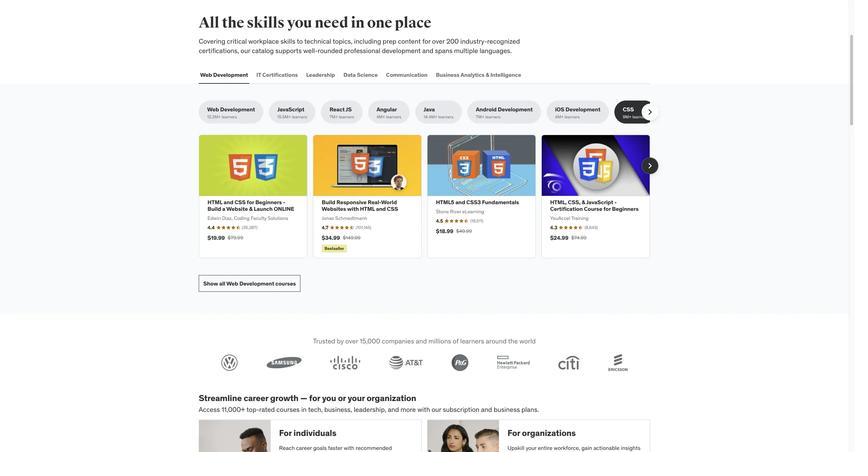 Task type: vqa. For each thing, say whether or not it's contained in the screenshot.
Affinity Photo (version 1) : Solid Foundations link
no



Task type: describe. For each thing, give the bounding box(es) containing it.
angular 4m+ learners
[[377, 106, 401, 120]]

css inside html and css for beginners - build a website & launch online
[[235, 199, 246, 206]]

development
[[382, 46, 421, 55]]

html inside build responsive real-world websites with html and css
[[360, 205, 375, 212]]

for inside the covering critical workplace skills to technical topics, including prep content for over 200 industry-recognized certifications, our catalog supports well-rounded professional development and spans multiple languages.
[[422, 37, 430, 45]]

prep
[[383, 37, 396, 45]]

growth
[[270, 393, 299, 404]]

and inside the covering critical workplace skills to technical topics, including prep content for over 200 industry-recognized certifications, our catalog supports well-rounded professional development and spans multiple languages.
[[422, 46, 433, 55]]

att&t logo image
[[389, 356, 423, 370]]

learners inside android development 7m+ learners
[[485, 114, 500, 120]]

your inside upskill your entire workforce, gain actionable insights
[[526, 445, 536, 452]]

one
[[367, 14, 392, 32]]

& inside html and css for beginners - build a website & launch online
[[249, 205, 253, 212]]

0 vertical spatial courses
[[275, 280, 296, 287]]

css 9m+ learners
[[623, 106, 648, 120]]

procter & gamble logo image
[[452, 354, 468, 371]]

development for android development 7m+ learners
[[498, 106, 533, 113]]

career for streamline
[[244, 393, 268, 404]]

web development
[[200, 71, 248, 78]]

volkswagen logo image
[[221, 354, 238, 371]]

java
[[424, 106, 435, 113]]

world
[[381, 199, 397, 206]]

data science button
[[342, 66, 379, 83]]

you inside the streamline career growth — for you or your organization access 11,000+ top-rated courses in tech, business, leadership, and more with our subscription and business plans.
[[322, 393, 336, 404]]

web development 12.2m+ learners
[[207, 106, 255, 120]]

ios development 4m+ learners
[[555, 106, 600, 120]]

web for web development
[[200, 71, 212, 78]]

css inside css 9m+ learners
[[623, 106, 634, 113]]

business
[[494, 405, 520, 414]]

courses inside the streamline career growth — for you or your organization access 11,000+ top-rated courses in tech, business, leadership, and more with our subscription and business plans.
[[276, 405, 300, 414]]

9m+
[[623, 114, 631, 120]]

html,
[[550, 199, 567, 206]]

your inside the streamline career growth — for you or your organization access 11,000+ top-rated courses in tech, business, leadership, and more with our subscription and business plans.
[[348, 393, 365, 404]]

organization
[[367, 393, 416, 404]]

rounded
[[318, 46, 342, 55]]

catalog
[[252, 46, 274, 55]]

goals
[[313, 445, 327, 452]]

plans.
[[521, 405, 539, 414]]

faster
[[328, 445, 342, 452]]

actionable
[[593, 445, 620, 452]]

beginners inside html and css for beginners - build a website & launch online
[[255, 199, 282, 206]]

samsung logo image
[[266, 357, 302, 369]]

development for web development
[[213, 71, 248, 78]]

individuals
[[294, 428, 336, 439]]

website
[[226, 205, 248, 212]]

for organizations
[[508, 428, 576, 439]]

with inside the streamline career growth — for you or your organization access 11,000+ top-rated courses in tech, business, leadership, and more with our subscription and business plans.
[[417, 405, 430, 414]]

java 14.4m+ learners
[[424, 106, 453, 120]]

& for javascript
[[582, 199, 585, 206]]

learners inside "java 14.4m+ learners"
[[438, 114, 453, 120]]

data science
[[343, 71, 378, 78]]

android
[[476, 106, 497, 113]]

—
[[300, 393, 307, 404]]

15,000
[[360, 337, 380, 346]]

it
[[256, 71, 261, 78]]

cisco logo image
[[330, 356, 361, 370]]

js
[[346, 106, 352, 113]]

learners inside angular 4m+ learners
[[386, 114, 401, 120]]

by
[[337, 337, 344, 346]]

200
[[446, 37, 459, 45]]

all
[[219, 280, 225, 287]]

online
[[274, 205, 294, 212]]

more
[[401, 405, 416, 414]]

reach
[[279, 445, 295, 452]]

beginners inside "html, css, & javascript - certification course for beginners"
[[612, 205, 639, 212]]

fundamentals
[[482, 199, 519, 206]]

entire
[[538, 445, 552, 452]]

angular
[[377, 106, 397, 113]]

millions
[[428, 337, 451, 346]]

organizations
[[522, 428, 576, 439]]

subscription
[[443, 405, 479, 414]]

over inside the covering critical workplace skills to technical topics, including prep content for over 200 industry-recognized certifications, our catalog supports well-rounded professional development and spans multiple languages.
[[432, 37, 445, 45]]

next image for topic filters element
[[644, 107, 656, 118]]

around
[[486, 337, 507, 346]]

business
[[436, 71, 459, 78]]

build responsive real-world websites with html and css link
[[322, 199, 398, 212]]

covering
[[199, 37, 225, 45]]

need
[[315, 14, 348, 32]]

web for web development 12.2m+ learners
[[207, 106, 219, 113]]

development for web development 12.2m+ learners
[[220, 106, 255, 113]]

for for for individuals
[[279, 428, 292, 439]]

leadership,
[[354, 405, 386, 414]]

javascript 15.5m+ learners
[[277, 106, 307, 120]]

business analytics & intelligence button
[[434, 66, 522, 83]]

in inside the streamline career growth — for you or your organization access 11,000+ top-rated courses in tech, business, leadership, and more with our subscription and business plans.
[[301, 405, 307, 414]]

skills inside the covering critical workplace skills to technical topics, including prep content for over 200 industry-recognized certifications, our catalog supports well-rounded professional development and spans multiple languages.
[[280, 37, 295, 45]]

html, css, & javascript - certification course for beginners link
[[550, 199, 639, 212]]

7m+ for android development
[[476, 114, 484, 120]]

certification
[[550, 205, 583, 212]]

15.5m+
[[277, 114, 291, 120]]

tech,
[[308, 405, 323, 414]]

spans
[[435, 46, 452, 55]]

critical
[[227, 37, 247, 45]]

learners inside react js 7m+ learners
[[339, 114, 354, 120]]

leadership button
[[305, 66, 336, 83]]

to
[[297, 37, 303, 45]]

css3
[[466, 199, 481, 206]]

android development 7m+ learners
[[476, 106, 533, 120]]

html5 and css3 fundamentals link
[[436, 199, 519, 206]]

0 vertical spatial skills
[[247, 14, 284, 32]]

technical
[[304, 37, 331, 45]]

ericsson logo image
[[608, 354, 628, 371]]

react js 7m+ learners
[[330, 106, 354, 120]]

upskill your entire workforce, gain actionable insights
[[508, 445, 641, 452]]

show
[[203, 280, 218, 287]]

css,
[[568, 199, 581, 206]]

development inside "show all web development courses" link
[[239, 280, 274, 287]]

- inside html and css for beginners - build a website & launch online
[[283, 199, 285, 206]]



Task type: locate. For each thing, give the bounding box(es) containing it.
css inside build responsive real-world websites with html and css
[[387, 205, 398, 212]]

javascript right the css,
[[586, 199, 613, 206]]

beginners right course
[[612, 205, 639, 212]]

industry-
[[460, 37, 487, 45]]

0 vertical spatial you
[[287, 14, 312, 32]]

the
[[222, 14, 244, 32], [508, 337, 518, 346]]

trusted
[[313, 337, 335, 346]]

11,000+
[[222, 405, 245, 414]]

next image inside topic filters element
[[644, 107, 656, 118]]

next image
[[644, 107, 656, 118], [644, 160, 656, 171]]

with right faster
[[344, 445, 354, 452]]

your left entire
[[526, 445, 536, 452]]

for inside html and css for beginners - build a website & launch online
[[247, 199, 254, 206]]

& inside button
[[486, 71, 489, 78]]

recognized
[[487, 37, 520, 45]]

1 horizontal spatial build
[[322, 199, 335, 206]]

with inside the "reach career goals faster with recommended"
[[344, 445, 354, 452]]

html inside html and css for beginners - build a website & launch online
[[207, 199, 222, 206]]

insights
[[621, 445, 641, 452]]

1 horizontal spatial our
[[432, 405, 441, 414]]

css right the a
[[235, 199, 246, 206]]

0 horizontal spatial in
[[301, 405, 307, 414]]

1 - from the left
[[283, 199, 285, 206]]

learners inside web development 12.2m+ learners
[[222, 114, 237, 120]]

for up reach
[[279, 428, 292, 439]]

for right —
[[309, 393, 320, 404]]

and inside html and css for beginners - build a website & launch online
[[224, 199, 233, 206]]

our
[[241, 46, 250, 55], [432, 405, 441, 414]]

professional
[[344, 46, 380, 55]]

0 vertical spatial over
[[432, 37, 445, 45]]

7m+ inside react js 7m+ learners
[[330, 114, 338, 120]]

1 horizontal spatial 4m+
[[555, 114, 564, 120]]

1 vertical spatial next image
[[644, 160, 656, 171]]

1 7m+ from the left
[[330, 114, 338, 120]]

build left responsive
[[322, 199, 335, 206]]

& right the css,
[[582, 199, 585, 206]]

- inside "html, css, & javascript - certification course for beginners"
[[614, 199, 617, 206]]

7m+ down android
[[476, 114, 484, 120]]

1 vertical spatial your
[[526, 445, 536, 452]]

with right "websites"
[[347, 205, 359, 212]]

for right course
[[603, 205, 611, 212]]

html5 and css3 fundamentals
[[436, 199, 519, 206]]

multiple
[[454, 46, 478, 55]]

4m+ inside angular 4m+ learners
[[377, 114, 385, 120]]

well-
[[303, 46, 318, 55]]

2 - from the left
[[614, 199, 617, 206]]

place
[[395, 14, 431, 32]]

and inside build responsive real-world websites with html and css
[[376, 205, 386, 212]]

career inside the "reach career goals faster with recommended"
[[296, 445, 312, 452]]

1 horizontal spatial &
[[486, 71, 489, 78]]

certifications,
[[199, 46, 239, 55]]

for for for organizations
[[508, 428, 520, 439]]

next image for carousel element
[[644, 160, 656, 171]]

& inside "html, css, & javascript - certification course for beginners"
[[582, 199, 585, 206]]

1 horizontal spatial css
[[387, 205, 398, 212]]

html left website
[[207, 199, 222, 206]]

in up including
[[351, 14, 364, 32]]

for individuals
[[279, 428, 336, 439]]

1 vertical spatial the
[[508, 337, 518, 346]]

for inside "html, css, & javascript - certification course for beginners"
[[603, 205, 611, 212]]

0 vertical spatial next image
[[644, 107, 656, 118]]

you left or
[[322, 393, 336, 404]]

ios
[[555, 106, 564, 113]]

skills
[[247, 14, 284, 32], [280, 37, 295, 45]]

real-
[[368, 199, 381, 206]]

1 horizontal spatial 7m+
[[476, 114, 484, 120]]

streamline
[[199, 393, 242, 404]]

web inside web development 12.2m+ learners
[[207, 106, 219, 113]]

business analytics & intelligence
[[436, 71, 521, 78]]

web up 12.2m+
[[207, 106, 219, 113]]

show all web development courses
[[203, 280, 296, 287]]

learners inside css 9m+ learners
[[632, 114, 648, 120]]

1 horizontal spatial over
[[432, 37, 445, 45]]

4m+ down ios
[[555, 114, 564, 120]]

development right android
[[498, 106, 533, 113]]

you up to
[[287, 14, 312, 32]]

languages.
[[480, 46, 512, 55]]

your right or
[[348, 393, 365, 404]]

2 vertical spatial with
[[344, 445, 354, 452]]

0 vertical spatial javascript
[[277, 106, 304, 113]]

0 horizontal spatial you
[[287, 14, 312, 32]]

our down critical on the left of page
[[241, 46, 250, 55]]

web
[[200, 71, 212, 78], [207, 106, 219, 113], [226, 280, 238, 287]]

1 vertical spatial skills
[[280, 37, 295, 45]]

recommended
[[356, 445, 392, 452]]

for inside the streamline career growth — for you or your organization access 11,000+ top-rated courses in tech, business, leadership, and more with our subscription and business plans.
[[309, 393, 320, 404]]

the left world
[[508, 337, 518, 346]]

trusted by over 15,000 companies and millions of learners around the world
[[313, 337, 536, 346]]

learners inside javascript 15.5m+ learners
[[292, 114, 307, 120]]

launch
[[254, 205, 273, 212]]

leadership
[[306, 71, 335, 78]]

0 vertical spatial career
[[244, 393, 268, 404]]

2 horizontal spatial &
[[582, 199, 585, 206]]

web inside button
[[200, 71, 212, 78]]

html, css, & javascript - certification course for beginners
[[550, 199, 639, 212]]

top-
[[246, 405, 259, 414]]

0 horizontal spatial your
[[348, 393, 365, 404]]

learners
[[222, 114, 237, 120], [292, 114, 307, 120], [339, 114, 354, 120], [386, 114, 401, 120], [438, 114, 453, 120], [485, 114, 500, 120], [565, 114, 580, 120], [632, 114, 648, 120], [460, 337, 484, 346]]

over right by
[[345, 337, 358, 346]]

javascript inside "html, css, & javascript - certification course for beginners"
[[586, 199, 613, 206]]

0 horizontal spatial beginners
[[255, 199, 282, 206]]

2 horizontal spatial css
[[623, 106, 634, 113]]

css up 9m+
[[623, 106, 634, 113]]

& right analytics
[[486, 71, 489, 78]]

including
[[354, 37, 381, 45]]

our inside the streamline career growth — for you or your organization access 11,000+ top-rated courses in tech, business, leadership, and more with our subscription and business plans.
[[432, 405, 441, 414]]

1 horizontal spatial in
[[351, 14, 364, 32]]

build responsive real-world websites with html and css
[[322, 199, 398, 212]]

1 horizontal spatial -
[[614, 199, 617, 206]]

1 horizontal spatial the
[[508, 337, 518, 346]]

4m+ inside "ios development 4m+ learners"
[[555, 114, 564, 120]]

and
[[422, 46, 433, 55], [224, 199, 233, 206], [455, 199, 465, 206], [376, 205, 386, 212], [416, 337, 427, 346], [388, 405, 399, 414], [481, 405, 492, 414]]

0 horizontal spatial css
[[235, 199, 246, 206]]

html5
[[436, 199, 454, 206]]

1 horizontal spatial beginners
[[612, 205, 639, 212]]

0 vertical spatial in
[[351, 14, 364, 32]]

upskill
[[508, 445, 524, 452]]

7m+ for react js
[[330, 114, 338, 120]]

development for ios development 4m+ learners
[[566, 106, 600, 113]]

- right course
[[614, 199, 617, 206]]

development inside the web development button
[[213, 71, 248, 78]]

javascript up "15.5m+"
[[277, 106, 304, 113]]

1 vertical spatial in
[[301, 405, 307, 414]]

workplace
[[248, 37, 279, 45]]

build inside build responsive real-world websites with html and css
[[322, 199, 335, 206]]

1 vertical spatial with
[[417, 405, 430, 414]]

1 4m+ from the left
[[377, 114, 385, 120]]

4m+ down angular
[[377, 114, 385, 120]]

0 vertical spatial our
[[241, 46, 250, 55]]

build left the a
[[207, 205, 221, 212]]

communication button
[[385, 66, 429, 83]]

1 vertical spatial our
[[432, 405, 441, 414]]

javascript inside javascript 15.5m+ learners
[[277, 106, 304, 113]]

7m+ down react
[[330, 114, 338, 120]]

web development button
[[199, 66, 249, 83]]

career down for individuals
[[296, 445, 312, 452]]

for right the a
[[247, 199, 254, 206]]

covering critical workplace skills to technical topics, including prep content for over 200 industry-recognized certifications, our catalog supports well-rounded professional development and spans multiple languages.
[[199, 37, 520, 55]]

world
[[519, 337, 536, 346]]

0 horizontal spatial build
[[207, 205, 221, 212]]

websites
[[322, 205, 346, 212]]

for up the upskill
[[508, 428, 520, 439]]

0 horizontal spatial for
[[279, 428, 292, 439]]

content
[[398, 37, 421, 45]]

development right ios
[[566, 106, 600, 113]]

the up critical on the left of page
[[222, 14, 244, 32]]

2 next image from the top
[[644, 160, 656, 171]]

for right content
[[422, 37, 430, 45]]

next image inside carousel element
[[644, 160, 656, 171]]

12.2m+
[[207, 114, 221, 120]]

0 horizontal spatial javascript
[[277, 106, 304, 113]]

development right the 'all'
[[239, 280, 274, 287]]

gain
[[581, 445, 592, 452]]

1 horizontal spatial for
[[508, 428, 520, 439]]

a
[[222, 205, 225, 212]]

0 vertical spatial the
[[222, 14, 244, 32]]

with right more at the left of page
[[417, 405, 430, 414]]

rated
[[259, 405, 275, 414]]

1 vertical spatial over
[[345, 337, 358, 346]]

our inside the covering critical workplace skills to technical topics, including prep content for over 200 industry-recognized certifications, our catalog supports well-rounded professional development and spans multiple languages.
[[241, 46, 250, 55]]

or
[[338, 393, 346, 404]]

css
[[623, 106, 634, 113], [235, 199, 246, 206], [387, 205, 398, 212]]

0 horizontal spatial career
[[244, 393, 268, 404]]

development up 12.2m+
[[220, 106, 255, 113]]

over up 'spans' in the top right of the page
[[432, 37, 445, 45]]

7m+ inside android development 7m+ learners
[[476, 114, 484, 120]]

1 vertical spatial courses
[[276, 405, 300, 414]]

build inside html and css for beginners - build a website & launch online
[[207, 205, 221, 212]]

all the skills you need in one place
[[199, 14, 431, 32]]

1 horizontal spatial javascript
[[586, 199, 613, 206]]

learners inside "ios development 4m+ learners"
[[565, 114, 580, 120]]

html left world
[[360, 205, 375, 212]]

2 7m+ from the left
[[476, 114, 484, 120]]

in
[[351, 14, 364, 32], [301, 405, 307, 414]]

0 horizontal spatial our
[[241, 46, 250, 55]]

1 horizontal spatial your
[[526, 445, 536, 452]]

web down certifications, at the top of the page
[[200, 71, 212, 78]]

carousel element
[[199, 135, 658, 259]]

1 horizontal spatial you
[[322, 393, 336, 404]]

0 horizontal spatial 4m+
[[377, 114, 385, 120]]

science
[[357, 71, 378, 78]]

web right the 'all'
[[226, 280, 238, 287]]

of
[[453, 337, 459, 346]]

supports
[[275, 46, 302, 55]]

1 vertical spatial javascript
[[586, 199, 613, 206]]

4m+
[[377, 114, 385, 120], [555, 114, 564, 120]]

0 horizontal spatial 7m+
[[330, 114, 338, 120]]

0 horizontal spatial -
[[283, 199, 285, 206]]

development inside "ios development 4m+ learners"
[[566, 106, 600, 113]]

analytics
[[461, 71, 484, 78]]

for
[[422, 37, 430, 45], [247, 199, 254, 206], [603, 205, 611, 212], [309, 393, 320, 404]]

our left subscription
[[432, 405, 441, 414]]

data
[[343, 71, 356, 78]]

html and css for beginners - build a website & launch online
[[207, 199, 294, 212]]

0 vertical spatial web
[[200, 71, 212, 78]]

it certifications button
[[255, 66, 299, 83]]

2 for from the left
[[508, 428, 520, 439]]

citi logo image
[[558, 356, 580, 370]]

1 horizontal spatial html
[[360, 205, 375, 212]]

in down —
[[301, 405, 307, 414]]

1 horizontal spatial career
[[296, 445, 312, 452]]

business,
[[324, 405, 352, 414]]

development inside web development 12.2m+ learners
[[220, 106, 255, 113]]

career up top- in the bottom of the page
[[244, 393, 268, 404]]

0 horizontal spatial the
[[222, 14, 244, 32]]

0 vertical spatial with
[[347, 205, 359, 212]]

1 for from the left
[[279, 428, 292, 439]]

css right real-
[[387, 205, 398, 212]]

- right launch
[[283, 199, 285, 206]]

development down certifications, at the top of the page
[[213, 71, 248, 78]]

development inside android development 7m+ learners
[[498, 106, 533, 113]]

show all web development courses link
[[199, 275, 300, 292]]

access
[[199, 405, 220, 414]]

course
[[584, 205, 602, 212]]

hewlett packard enterprise logo image
[[497, 356, 530, 370]]

1 next image from the top
[[644, 107, 656, 118]]

-
[[283, 199, 285, 206], [614, 199, 617, 206]]

& for intelligence
[[486, 71, 489, 78]]

responsive
[[336, 199, 367, 206]]

development
[[213, 71, 248, 78], [220, 106, 255, 113], [498, 106, 533, 113], [566, 106, 600, 113], [239, 280, 274, 287]]

career inside the streamline career growth — for you or your organization access 11,000+ top-rated courses in tech, business, leadership, and more with our subscription and business plans.
[[244, 393, 268, 404]]

it certifications
[[256, 71, 298, 78]]

with inside build responsive real-world websites with html and css
[[347, 205, 359, 212]]

skills up 'workplace'
[[247, 14, 284, 32]]

7m+
[[330, 114, 338, 120], [476, 114, 484, 120]]

1 vertical spatial web
[[207, 106, 219, 113]]

1 vertical spatial you
[[322, 393, 336, 404]]

&
[[486, 71, 489, 78], [582, 199, 585, 206], [249, 205, 253, 212]]

communication
[[386, 71, 427, 78]]

1 vertical spatial career
[[296, 445, 312, 452]]

0 vertical spatial your
[[348, 393, 365, 404]]

beginners right website
[[255, 199, 282, 206]]

2 vertical spatial web
[[226, 280, 238, 287]]

topic filters element
[[199, 101, 658, 124]]

0 horizontal spatial over
[[345, 337, 358, 346]]

14.4m+
[[424, 114, 437, 120]]

for
[[279, 428, 292, 439], [508, 428, 520, 439]]

& left launch
[[249, 205, 253, 212]]

2 4m+ from the left
[[555, 114, 564, 120]]

0 horizontal spatial &
[[249, 205, 253, 212]]

0 horizontal spatial html
[[207, 199, 222, 206]]

html and css for beginners - build a website & launch online link
[[207, 199, 294, 212]]

career for reach
[[296, 445, 312, 452]]

skills up supports
[[280, 37, 295, 45]]



